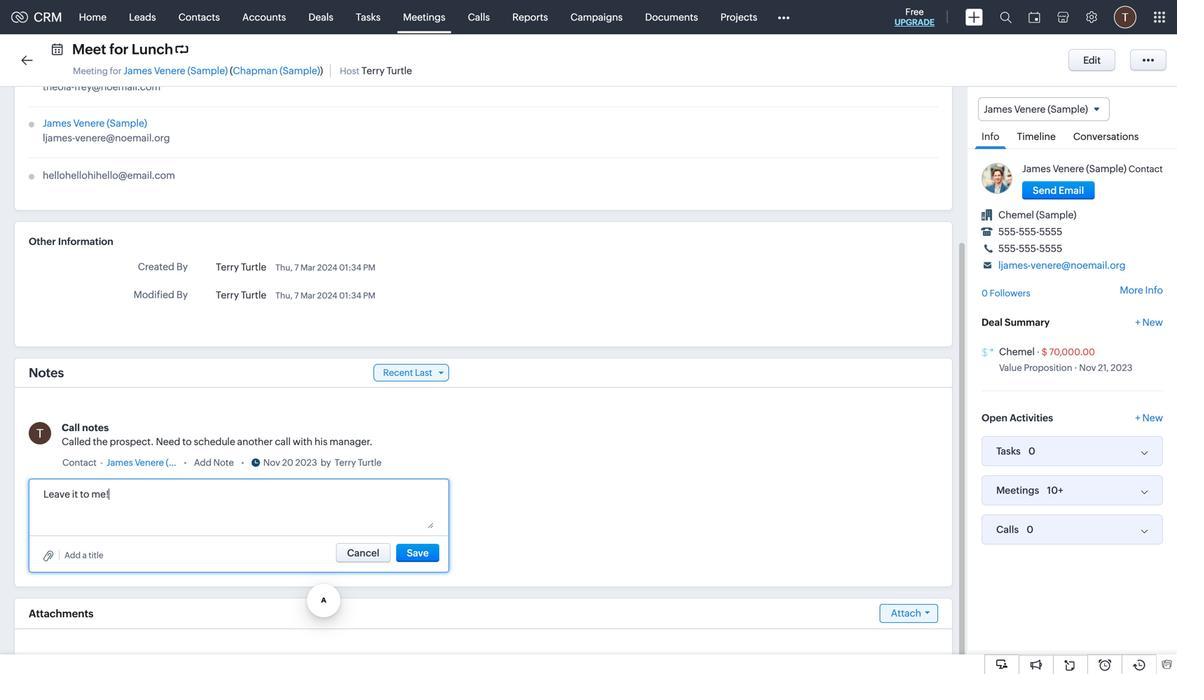 Task type: locate. For each thing, give the bounding box(es) containing it.
0 horizontal spatial 2023
[[295, 458, 317, 469]]

0 vertical spatial by
[[176, 261, 188, 273]]

venere inside field
[[1015, 104, 1046, 115]]

+
[[1136, 317, 1141, 328], [1136, 413, 1141, 424]]

venere down timeline at the top right
[[1053, 163, 1084, 175]]

0 horizontal spatial tasks
[[356, 12, 381, 23]]

1 vertical spatial terry turtle
[[216, 290, 267, 301]]

accounts link
[[231, 0, 297, 34]]

ljames- up followers
[[999, 260, 1031, 271]]

terry
[[362, 65, 385, 76], [216, 262, 239, 273], [216, 290, 239, 301], [335, 458, 356, 469]]

1 horizontal spatial nov
[[1080, 363, 1096, 374]]

last
[[415, 368, 432, 378]]

james venere (sample) link down theola-frey@noemail.com
[[43, 118, 147, 129]]

1 vertical spatial for
[[110, 66, 122, 76]]

profile element
[[1106, 0, 1145, 34]]

1 pm from the top
[[363, 263, 376, 273]]

crm
[[34, 10, 62, 24]]

1 vertical spatial ljames-
[[999, 260, 1031, 271]]

· down 70,000.00
[[1075, 363, 1078, 374]]

1 vertical spatial calls
[[997, 525, 1019, 536]]

0 followers
[[982, 289, 1031, 299]]

more info
[[1120, 285, 1163, 296]]

pm for modified by
[[363, 291, 376, 301]]

0 vertical spatial 5555
[[1040, 227, 1063, 238]]

• left "add note" link
[[184, 458, 187, 469]]

1 horizontal spatial ljames-
[[999, 260, 1031, 271]]

0 vertical spatial +
[[1136, 317, 1141, 328]]

contact down called
[[62, 458, 97, 469]]

tasks down open activities
[[997, 446, 1021, 457]]

0 horizontal spatial venere@noemail.org
[[75, 132, 170, 144]]

1 vertical spatial 555-555-5555
[[999, 243, 1063, 255]]

1 vertical spatial 0
[[1029, 446, 1036, 457]]

thu, 7 mar 2024 01:34 pm for modified by
[[276, 291, 376, 301]]

1 horizontal spatial tasks
[[997, 446, 1021, 457]]

pm for created by
[[363, 263, 376, 273]]

for right meet
[[109, 41, 129, 57]]

the
[[93, 437, 108, 448]]

1 horizontal spatial ·
[[1075, 363, 1078, 374]]

1 mar from the top
[[301, 263, 316, 273]]

0 vertical spatial + new
[[1136, 317, 1163, 328]]

0 vertical spatial ljames-
[[43, 132, 75, 144]]

leave
[[43, 490, 70, 501]]

venere inside james venere (sample) ljames-venere@noemail.org
[[73, 118, 105, 129]]

1 vertical spatial pm
[[363, 291, 376, 301]]

1 by from the top
[[176, 261, 188, 273]]

1 vertical spatial ljames-venere@noemail.org link
[[999, 260, 1126, 271]]

1 vertical spatial add
[[64, 551, 81, 561]]

info link
[[975, 121, 1007, 149]]

2023 right "21,"
[[1111, 363, 1133, 374]]

2 2024 from the top
[[317, 291, 338, 301]]

meetings left the 10+ on the right of page
[[997, 485, 1040, 497]]

1 2024 from the top
[[317, 263, 338, 273]]

venere@noemail.org up hellohellohihello@email.com link
[[75, 132, 170, 144]]

1 horizontal spatial venere@noemail.org
[[1031, 260, 1126, 271]]

0 vertical spatial tasks
[[356, 12, 381, 23]]

1 thu, from the top
[[276, 263, 293, 273]]

1 vertical spatial chemel
[[999, 347, 1035, 358]]

venere for james venere (sample) ljames-venere@noemail.org
[[73, 118, 105, 129]]

for inside meeting for james venere (sample) ( chapman (sample) )
[[110, 66, 122, 76]]

5555
[[1040, 227, 1063, 238], [1040, 243, 1063, 255]]

• add note •
[[184, 458, 244, 469]]

0 vertical spatial mar
[[301, 263, 316, 273]]

pm
[[363, 263, 376, 273], [363, 291, 376, 301]]

None button
[[1069, 49, 1116, 71], [1023, 182, 1095, 200], [336, 544, 391, 563], [396, 545, 439, 563], [1069, 49, 1116, 71], [1023, 182, 1095, 200], [336, 544, 391, 563], [396, 545, 439, 563]]

thu,
[[276, 263, 293, 273], [276, 291, 293, 301]]

add left a
[[64, 551, 81, 561]]

1 • from the left
[[184, 458, 187, 469]]

terry turtle
[[216, 262, 267, 273], [216, 290, 267, 301]]

0 vertical spatial info
[[982, 131, 1000, 142]]

1 7 from the top
[[294, 263, 299, 273]]

info
[[982, 131, 1000, 142], [1146, 285, 1163, 296]]

james venere (sample) link down lunch
[[124, 65, 228, 76]]

nov left 20
[[263, 458, 280, 469]]

2 terry turtle from the top
[[216, 290, 267, 301]]

add
[[194, 458, 212, 469], [64, 551, 81, 561]]

manager.
[[330, 437, 373, 448]]

nov
[[1080, 363, 1096, 374], [263, 458, 280, 469]]

0 vertical spatial venere@noemail.org
[[75, 132, 170, 144]]

home
[[79, 12, 107, 23]]

1 vertical spatial info
[[1146, 285, 1163, 296]]

1 horizontal spatial calls
[[997, 525, 1019, 536]]

venere@noemail.org up more
[[1031, 260, 1126, 271]]

james inside james venere (sample) ljames-venere@noemail.org
[[43, 118, 71, 129]]

555-555-5555
[[999, 227, 1063, 238], [999, 243, 1063, 255]]

for up "frey@noemail.com"
[[110, 66, 122, 76]]

•
[[184, 458, 187, 469], [241, 458, 244, 469]]

10+
[[1047, 485, 1064, 497]]

0 horizontal spatial •
[[184, 458, 187, 469]]

0 vertical spatial for
[[109, 41, 129, 57]]

1 for from the top
[[109, 41, 129, 57]]

venere@noemail.org
[[75, 132, 170, 144], [1031, 260, 1126, 271]]

0 vertical spatial new
[[1143, 317, 1163, 328]]

info inside 'link'
[[982, 131, 1000, 142]]

chemel up ljames-venere@noemail.org
[[999, 210, 1034, 221]]

chemel
[[999, 210, 1034, 221], [999, 347, 1035, 358]]

chemel for chemel (sample)
[[999, 210, 1034, 221]]

0
[[982, 289, 988, 299], [1029, 446, 1036, 457], [1027, 525, 1034, 536]]

01:34 for modified by
[[339, 291, 362, 301]]

1 vertical spatial nov
[[263, 458, 280, 469]]

contact down "conversations" on the right
[[1129, 164, 1163, 175]]

for
[[109, 41, 129, 57], [110, 66, 122, 76]]

0 vertical spatial nov
[[1080, 363, 1096, 374]]

1 vertical spatial new
[[1143, 413, 1163, 424]]

2 by from the top
[[176, 289, 188, 301]]

0 vertical spatial 01:34
[[339, 263, 362, 273]]

conversations
[[1074, 131, 1139, 142]]

2 thu, 7 mar 2024 01:34 pm from the top
[[276, 291, 376, 301]]

james
[[124, 65, 152, 76], [984, 104, 1013, 115], [43, 118, 71, 129], [1023, 163, 1051, 175], [106, 458, 133, 469]]

nov inside chemel · $ 70,000.00 value proposition · nov 21, 2023
[[1080, 363, 1096, 374]]

1 vertical spatial +
[[1136, 413, 1141, 424]]

1 vertical spatial mar
[[301, 291, 316, 301]]

1 vertical spatial by
[[176, 289, 188, 301]]

chapman
[[233, 65, 278, 76]]

0 vertical spatial terry turtle
[[216, 262, 267, 273]]

for for lunch
[[109, 41, 129, 57]]

thu, 7 mar 2024 01:34 pm
[[276, 263, 376, 273], [276, 291, 376, 301]]

2 new from the top
[[1143, 413, 1163, 424]]

upgrade
[[895, 18, 935, 27]]

1 horizontal spatial ljames-venere@noemail.org link
[[999, 260, 1126, 271]]

james down theola-
[[43, 118, 71, 129]]

other
[[29, 236, 56, 247]]

chapman (sample) link
[[233, 65, 320, 76]]

1 + new from the top
[[1136, 317, 1163, 328]]

(sample) up the timeline link
[[1048, 104, 1088, 115]]

2 01:34 from the top
[[339, 291, 362, 301]]

timeline
[[1017, 131, 1056, 142]]

james down timeline at the top right
[[1023, 163, 1051, 175]]

01:34
[[339, 263, 362, 273], [339, 291, 362, 301]]

1 vertical spatial thu, 7 mar 2024 01:34 pm
[[276, 291, 376, 301]]

0 vertical spatial thu, 7 mar 2024 01:34 pm
[[276, 263, 376, 273]]

by right modified
[[176, 289, 188, 301]]

lunch
[[132, 41, 173, 57]]

0 vertical spatial 2024
[[317, 263, 338, 273]]

venere down theola-frey@noemail.com
[[73, 118, 105, 129]]

conversations link
[[1067, 121, 1146, 149]]

ljames- down theola-
[[43, 132, 75, 144]]

chemel up value
[[999, 347, 1035, 358]]

1 vertical spatial 7
[[294, 291, 299, 301]]

0 vertical spatial 2023
[[1111, 363, 1133, 374]]

info left timeline at the top right
[[982, 131, 1000, 142]]

1 horizontal spatial •
[[241, 458, 244, 469]]

2 for from the top
[[110, 66, 122, 76]]

information
[[58, 236, 113, 247]]

reports
[[512, 12, 548, 23]]

james down lunch
[[124, 65, 152, 76]]

(sample) inside james venere (sample) ljames-venere@noemail.org
[[107, 118, 147, 129]]

james inside field
[[984, 104, 1013, 115]]

1 vertical spatial + new
[[1136, 413, 1163, 424]]

Other Modules field
[[769, 6, 799, 28]]

· left $
[[1037, 347, 1040, 358]]

1 vertical spatial 01:34
[[339, 291, 362, 301]]

thu, 7 mar 2024 01:34 pm for created by
[[276, 263, 376, 273]]

1 vertical spatial ·
[[1075, 363, 1078, 374]]

search element
[[992, 0, 1020, 34]]

1 vertical spatial venere@noemail.org
[[1031, 260, 1126, 271]]

add left note
[[194, 458, 212, 469]]

james venere (sample) link down need
[[106, 456, 203, 470]]

tasks right deals link
[[356, 12, 381, 23]]

2 thu, from the top
[[276, 291, 293, 301]]

5555 up ljames-venere@noemail.org
[[1040, 243, 1063, 255]]

tasks
[[356, 12, 381, 23], [997, 446, 1021, 457]]

1 horizontal spatial 2023
[[1111, 363, 1133, 374]]

2023 right 20
[[295, 458, 317, 469]]

0 horizontal spatial ljames-venere@noemail.org link
[[43, 132, 170, 144]]

5555 down chemel (sample) at the right of page
[[1040, 227, 1063, 238]]

1 01:34 from the top
[[339, 263, 362, 273]]

1 horizontal spatial contact
[[1129, 164, 1163, 175]]

venere for james venere (sample)
[[1015, 104, 1046, 115]]

free upgrade
[[895, 7, 935, 27]]

accounts
[[242, 12, 286, 23]]

0 horizontal spatial ·
[[1037, 347, 1040, 358]]

2 5555 from the top
[[1040, 243, 1063, 255]]

meetings left 'calls' link
[[403, 12, 446, 23]]

contact
[[1129, 164, 1163, 175], [62, 458, 97, 469]]

by terry turtle
[[321, 458, 382, 469]]

nov left "21,"
[[1080, 363, 1096, 374]]

0 for calls
[[1027, 525, 1034, 536]]

1 horizontal spatial to
[[182, 437, 192, 448]]

venere up the timeline link
[[1015, 104, 1046, 115]]

chemel inside chemel · $ 70,000.00 value proposition · nov 21, 2023
[[999, 347, 1035, 358]]

1 horizontal spatial meetings
[[997, 485, 1040, 497]]

0 vertical spatial thu,
[[276, 263, 293, 273]]

7 for created by
[[294, 263, 299, 273]]

1 vertical spatial 5555
[[1040, 243, 1063, 255]]

1 vertical spatial thu,
[[276, 291, 293, 301]]

(sample) right chapman on the left
[[280, 65, 320, 76]]

to right it at left bottom
[[80, 490, 89, 501]]

-
[[100, 458, 103, 469]]

2 7 from the top
[[294, 291, 299, 301]]

0 horizontal spatial meetings
[[403, 12, 446, 23]]

(sample) up ljames-venere@noemail.org
[[1036, 210, 1077, 221]]

note
[[213, 458, 234, 469]]

0 vertical spatial contact
[[1129, 164, 1163, 175]]

need
[[156, 437, 180, 448]]

2 mar from the top
[[301, 291, 316, 301]]

terry right 'host'
[[362, 65, 385, 76]]

ljames-venere@noemail.org link up hellohellohihello@email.com link
[[43, 132, 170, 144]]

2 pm from the top
[[363, 291, 376, 301]]

0 horizontal spatial info
[[982, 131, 1000, 142]]

0 vertical spatial 7
[[294, 263, 299, 273]]

7
[[294, 263, 299, 273], [294, 291, 299, 301]]

0 horizontal spatial to
[[80, 490, 89, 501]]

contact inside james venere (sample) contact
[[1129, 164, 1163, 175]]

create menu element
[[957, 0, 992, 34]]

0 vertical spatial 0
[[982, 289, 988, 299]]

1 vertical spatial to
[[80, 490, 89, 501]]

to right need
[[182, 437, 192, 448]]

0 horizontal spatial calls
[[468, 12, 490, 23]]

theola-frey@noemail.com link
[[43, 81, 161, 93]]

deals link
[[297, 0, 345, 34]]

2 vertical spatial 0
[[1027, 525, 1034, 536]]

documents
[[645, 12, 698, 23]]

0 for tasks
[[1029, 446, 1036, 457]]

(sample) down need
[[166, 458, 203, 469]]

0 horizontal spatial ljames-
[[43, 132, 75, 144]]

2 + new from the top
[[1136, 413, 1163, 424]]

0 vertical spatial pm
[[363, 263, 376, 273]]

by
[[176, 261, 188, 273], [176, 289, 188, 301]]

0 vertical spatial to
[[182, 437, 192, 448]]

0 vertical spatial chemel
[[999, 210, 1034, 221]]

(
[[230, 65, 233, 76]]

1 horizontal spatial info
[[1146, 285, 1163, 296]]

james right the -
[[106, 458, 133, 469]]

• right note
[[241, 458, 244, 469]]

0 horizontal spatial add
[[64, 551, 81, 561]]

tasks inside "link"
[[356, 12, 381, 23]]

1 thu, 7 mar 2024 01:34 pm from the top
[[276, 263, 376, 273]]

ljames-venere@noemail.org link down chemel (sample) link
[[999, 260, 1126, 271]]

nov 20 2023
[[263, 458, 317, 469]]

modified by
[[134, 289, 188, 301]]

james up info 'link'
[[984, 104, 1013, 115]]

calls
[[468, 12, 490, 23], [997, 525, 1019, 536]]

logo image
[[11, 12, 28, 23]]

1 horizontal spatial add
[[194, 458, 212, 469]]

a
[[82, 551, 87, 561]]

James Venere (Sample) field
[[978, 97, 1110, 121]]

1 vertical spatial 2024
[[317, 291, 338, 301]]

1 vertical spatial contact
[[62, 458, 97, 469]]

followers
[[990, 289, 1031, 299]]

1 vertical spatial 2023
[[295, 458, 317, 469]]

by right created
[[176, 261, 188, 273]]

info right more
[[1146, 285, 1163, 296]]

0 vertical spatial 555-555-5555
[[999, 227, 1063, 238]]

(sample) down "frey@noemail.com"
[[107, 118, 147, 129]]

1 vertical spatial meetings
[[997, 485, 1040, 497]]

Add a note text field
[[43, 487, 434, 529]]

)
[[320, 65, 323, 76]]

add note link
[[194, 456, 234, 470]]

1 terry turtle from the top
[[216, 262, 267, 273]]

create menu image
[[966, 9, 983, 26]]

(sample) inside field
[[1048, 104, 1088, 115]]

+ new link
[[1136, 317, 1163, 336]]



Task type: vqa. For each thing, say whether or not it's contained in the screenshot.
chau- kitzman@noemail.com's Jeremy Miller
no



Task type: describe. For each thing, give the bounding box(es) containing it.
deal summary
[[982, 317, 1050, 328]]

$
[[1042, 347, 1048, 358]]

(sample) down "conversations" on the right
[[1086, 163, 1127, 175]]

7 for modified by
[[294, 291, 299, 301]]

thu, for modified by
[[276, 291, 293, 301]]

0 horizontal spatial contact
[[62, 458, 97, 469]]

james for james venere (sample) contact
[[1023, 163, 1051, 175]]

terry turtle for created by
[[216, 262, 267, 273]]

2 555-555-5555 from the top
[[999, 243, 1063, 255]]

james venere (sample)
[[984, 104, 1088, 115]]

other information
[[29, 236, 113, 247]]

theola-
[[43, 81, 74, 93]]

campaigns link
[[559, 0, 634, 34]]

2023 inside chemel · $ 70,000.00 value proposition · nov 21, 2023
[[1111, 363, 1133, 374]]

(sample) left (
[[187, 65, 228, 76]]

modified
[[134, 289, 174, 301]]

meetings link
[[392, 0, 457, 34]]

more
[[1120, 285, 1144, 296]]

terry right by
[[335, 458, 356, 469]]

2024 for created by
[[317, 263, 338, 273]]

title
[[89, 551, 103, 561]]

james venere (sample) ljames-venere@noemail.org
[[43, 118, 170, 144]]

terry turtle for modified by
[[216, 290, 267, 301]]

more info link
[[1120, 285, 1163, 296]]

campaigns
[[571, 12, 623, 23]]

another
[[237, 437, 273, 448]]

by for created by
[[176, 261, 188, 273]]

0 horizontal spatial nov
[[263, 458, 280, 469]]

70,000.00
[[1049, 347, 1095, 358]]

james for james venere (sample) ljames-venere@noemail.org
[[43, 118, 71, 129]]

hellohellohihello@email.com link
[[43, 170, 175, 181]]

2 + from the top
[[1136, 413, 1141, 424]]

created by
[[138, 261, 188, 273]]

ljames-venere@noemail.org
[[999, 260, 1126, 271]]

home link
[[68, 0, 118, 34]]

2024 for modified by
[[317, 291, 338, 301]]

thu, for created by
[[276, 263, 293, 273]]

01:34 for created by
[[339, 263, 362, 273]]

venere down prospect.
[[135, 458, 164, 469]]

james venere (sample) contact
[[1023, 163, 1163, 175]]

2 • from the left
[[241, 458, 244, 469]]

attachments
[[29, 608, 94, 620]]

deal
[[982, 317, 1003, 328]]

call
[[275, 437, 291, 448]]

1 vertical spatial tasks
[[997, 446, 1021, 457]]

1 555-555-5555 from the top
[[999, 227, 1063, 238]]

0 vertical spatial ·
[[1037, 347, 1040, 358]]

contacts link
[[167, 0, 231, 34]]

notes
[[29, 366, 64, 380]]

add a title
[[64, 551, 103, 561]]

profile image
[[1114, 6, 1137, 28]]

0 vertical spatial ljames-venere@noemail.org link
[[43, 132, 170, 144]]

schedule
[[194, 437, 235, 448]]

activities
[[1010, 413, 1053, 424]]

20
[[282, 458, 293, 469]]

terry right created by
[[216, 262, 239, 273]]

proposition
[[1024, 363, 1073, 374]]

attach link
[[880, 605, 938, 624]]

contacts
[[178, 12, 220, 23]]

call notes called the prospect. need to schedule another call with his manager.
[[62, 423, 373, 448]]

timeline link
[[1010, 121, 1063, 149]]

chemel · $ 70,000.00 value proposition · nov 21, 2023
[[999, 347, 1133, 374]]

reports link
[[501, 0, 559, 34]]

chemel link
[[999, 347, 1035, 358]]

crm link
[[11, 10, 62, 24]]

recent
[[383, 368, 413, 378]]

0 vertical spatial calls
[[468, 12, 490, 23]]

value
[[999, 363, 1022, 374]]

created
[[138, 261, 174, 273]]

projects
[[721, 12, 758, 23]]

meeting
[[73, 66, 108, 76]]

terry right modified by
[[216, 290, 239, 301]]

venere@noemail.org inside james venere (sample) ljames-venere@noemail.org
[[75, 132, 170, 144]]

mar for modified by
[[301, 291, 316, 301]]

leads link
[[118, 0, 167, 34]]

chemel for chemel · $ 70,000.00 value proposition · nov 21, 2023
[[999, 347, 1035, 358]]

venere for james venere (sample) contact
[[1053, 163, 1084, 175]]

host terry turtle
[[340, 65, 412, 76]]

1 new from the top
[[1143, 317, 1163, 328]]

hellohellohihello@email.com
[[43, 170, 175, 181]]

0 vertical spatial add
[[194, 458, 212, 469]]

venere down lunch
[[154, 65, 185, 76]]

0 vertical spatial meetings
[[403, 12, 446, 23]]

open
[[982, 413, 1008, 424]]

meet for lunch
[[72, 41, 173, 57]]

me!
[[91, 490, 109, 501]]

call
[[62, 423, 80, 434]]

to inside call notes called the prospect. need to schedule another call with his manager.
[[182, 437, 192, 448]]

1 5555 from the top
[[1040, 227, 1063, 238]]

mar for created by
[[301, 263, 316, 273]]

with
[[293, 437, 313, 448]]

james for james venere (sample)
[[984, 104, 1013, 115]]

1 + from the top
[[1136, 317, 1141, 328]]

summary
[[1005, 317, 1050, 328]]

deals
[[309, 12, 334, 23]]

host
[[340, 66, 360, 76]]

for for james
[[110, 66, 122, 76]]

chemel (sample) link
[[999, 210, 1077, 221]]

tasks link
[[345, 0, 392, 34]]

notes
[[82, 423, 109, 434]]

attach
[[891, 608, 922, 620]]

ljames- inside james venere (sample) ljames-venere@noemail.org
[[43, 132, 75, 144]]

james venere (sample) link down "conversations" on the right
[[1023, 163, 1127, 175]]

called
[[62, 437, 91, 448]]

leads
[[129, 12, 156, 23]]

by for modified by
[[176, 289, 188, 301]]

his
[[315, 437, 328, 448]]

documents link
[[634, 0, 710, 34]]

theola-frey@noemail.com
[[43, 81, 161, 93]]

meeting for james venere (sample) ( chapman (sample) )
[[73, 65, 323, 76]]

by
[[321, 458, 331, 469]]

prospect.
[[110, 437, 154, 448]]

search image
[[1000, 11, 1012, 23]]

open activities
[[982, 413, 1053, 424]]

21,
[[1098, 363, 1109, 374]]

meet
[[72, 41, 106, 57]]

projects link
[[710, 0, 769, 34]]

calendar image
[[1029, 12, 1041, 23]]

it
[[72, 490, 78, 501]]



